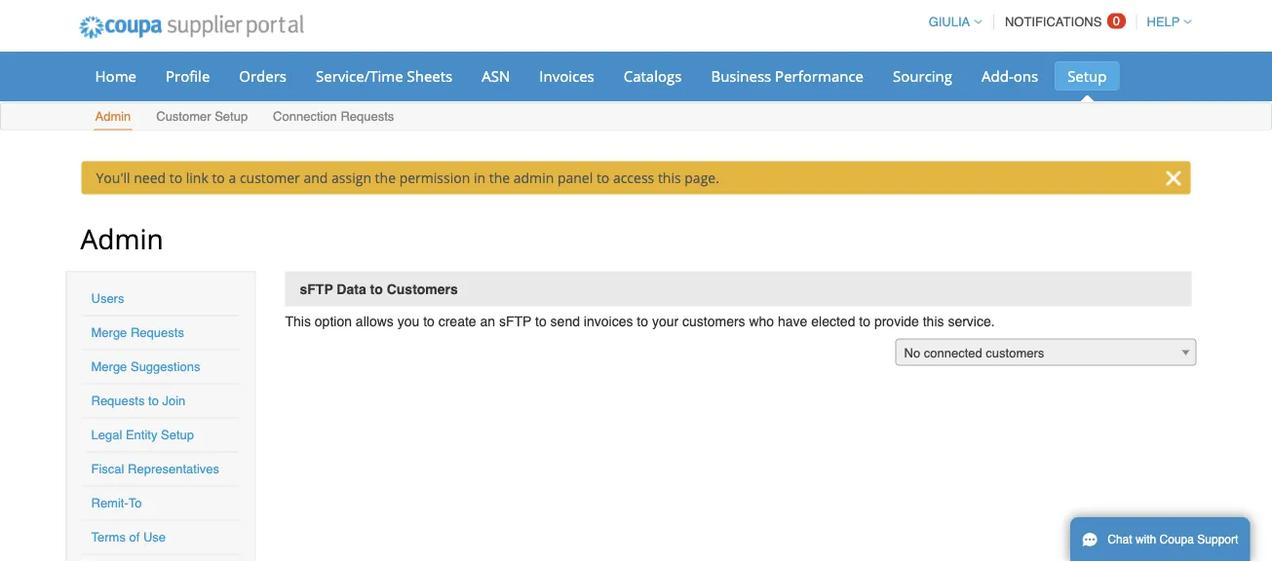 Task type: vqa. For each thing, say whether or not it's contained in the screenshot.
Legal at left bottom
yes



Task type: locate. For each thing, give the bounding box(es) containing it.
support
[[1198, 534, 1239, 547]]

setup
[[1068, 66, 1108, 86], [215, 109, 248, 124], [161, 428, 194, 443]]

1 vertical spatial merge
[[91, 360, 127, 375]]

panel
[[558, 169, 593, 187]]

to
[[129, 497, 142, 511]]

customers down service.
[[987, 346, 1045, 361]]

create
[[439, 314, 477, 329]]

0 horizontal spatial setup
[[161, 428, 194, 443]]

1 vertical spatial setup
[[215, 109, 248, 124]]

this right provide
[[923, 314, 945, 329]]

0 horizontal spatial customers
[[683, 314, 746, 329]]

home link
[[82, 61, 149, 91]]

merge suggestions link
[[91, 360, 200, 375]]

setup right 'customer'
[[215, 109, 248, 124]]

chat with coupa support button
[[1071, 518, 1251, 563]]

setup down join
[[161, 428, 194, 443]]

admin down you'll
[[80, 220, 164, 257]]

a
[[229, 169, 236, 187]]

0 horizontal spatial the
[[375, 169, 396, 187]]

to left the send
[[536, 314, 547, 329]]

link
[[186, 169, 209, 187]]

2 horizontal spatial setup
[[1068, 66, 1108, 86]]

merge for merge requests
[[91, 326, 127, 340]]

access
[[613, 169, 655, 187]]

navigation
[[920, 3, 1193, 41]]

to
[[169, 169, 183, 187], [212, 169, 225, 187], [597, 169, 610, 187], [370, 281, 383, 297], [423, 314, 435, 329], [536, 314, 547, 329], [637, 314, 649, 329], [860, 314, 871, 329], [148, 394, 159, 409]]

customer
[[240, 169, 300, 187]]

entity
[[126, 428, 157, 443]]

sftp left data
[[300, 281, 333, 297]]

merge down users link
[[91, 326, 127, 340]]

legal entity setup
[[91, 428, 194, 443]]

page.
[[685, 169, 720, 187]]

1 horizontal spatial setup
[[215, 109, 248, 124]]

asn link
[[469, 61, 523, 91]]

requests for merge requests
[[131, 326, 184, 340]]

users
[[91, 292, 124, 306]]

admin
[[95, 109, 131, 124], [80, 220, 164, 257]]

merge for merge suggestions
[[91, 360, 127, 375]]

2 vertical spatial requests
[[91, 394, 145, 409]]

to right panel
[[597, 169, 610, 187]]

legal
[[91, 428, 122, 443]]

coupa
[[1160, 534, 1195, 547]]

to left a
[[212, 169, 225, 187]]

in
[[474, 169, 486, 187]]

connection requests link
[[272, 105, 395, 130]]

1 horizontal spatial the
[[489, 169, 510, 187]]

profile link
[[153, 61, 223, 91]]

you'll need to link to a customer and assign the permission in the admin panel to access this page.
[[96, 169, 720, 187]]

admin inside 'admin' link
[[95, 109, 131, 124]]

1 merge from the top
[[91, 326, 127, 340]]

to right "you"
[[423, 314, 435, 329]]

customers
[[683, 314, 746, 329], [987, 346, 1045, 361]]

2 vertical spatial setup
[[161, 428, 194, 443]]

need
[[134, 169, 166, 187]]

1 vertical spatial admin
[[80, 220, 164, 257]]

chat with coupa support
[[1108, 534, 1239, 547]]

your
[[652, 314, 679, 329]]

this option allows you to create an sftp to send invoices to your customers who have elected to provide this service.
[[285, 314, 996, 329]]

representatives
[[128, 462, 219, 477]]

1 vertical spatial this
[[923, 314, 945, 329]]

1 horizontal spatial customers
[[987, 346, 1045, 361]]

help
[[1148, 15, 1181, 29]]

0 vertical spatial admin
[[95, 109, 131, 124]]

requests down service/time
[[341, 109, 394, 124]]

merge
[[91, 326, 127, 340], [91, 360, 127, 375]]

suggestions
[[131, 360, 200, 375]]

0 vertical spatial this
[[658, 169, 682, 187]]

this
[[658, 169, 682, 187], [923, 314, 945, 329]]

giulia
[[929, 15, 971, 29]]

no
[[905, 346, 921, 361]]

customer setup
[[156, 109, 248, 124]]

orders
[[239, 66, 287, 86]]

add-ons link
[[970, 61, 1052, 91]]

admin down home link
[[95, 109, 131, 124]]

1 vertical spatial customers
[[987, 346, 1045, 361]]

navigation containing notifications 0
[[920, 3, 1193, 41]]

invoices
[[584, 314, 634, 329]]

1 horizontal spatial sftp
[[499, 314, 532, 329]]

1 horizontal spatial this
[[923, 314, 945, 329]]

send
[[551, 314, 580, 329]]

2 merge from the top
[[91, 360, 127, 375]]

remit-to link
[[91, 497, 142, 511]]

sftp
[[300, 281, 333, 297], [499, 314, 532, 329]]

requests up legal
[[91, 394, 145, 409]]

0 horizontal spatial this
[[658, 169, 682, 187]]

sftp right an
[[499, 314, 532, 329]]

0 vertical spatial merge
[[91, 326, 127, 340]]

permission
[[400, 169, 470, 187]]

of
[[129, 531, 140, 545]]

0
[[1114, 14, 1121, 28]]

setup down notifications 0
[[1068, 66, 1108, 86]]

customers left who
[[683, 314, 746, 329]]

this left the page.
[[658, 169, 682, 187]]

users link
[[91, 292, 124, 306]]

1 vertical spatial sftp
[[499, 314, 532, 329]]

0 vertical spatial sftp
[[300, 281, 333, 297]]

1 vertical spatial requests
[[131, 326, 184, 340]]

the right assign
[[375, 169, 396, 187]]

requests up suggestions in the bottom left of the page
[[131, 326, 184, 340]]

the right the in
[[489, 169, 510, 187]]

customer setup link
[[155, 105, 249, 130]]

home
[[95, 66, 137, 86]]

merge down merge requests link
[[91, 360, 127, 375]]

customers
[[387, 281, 458, 297]]

terms of use link
[[91, 531, 166, 545]]

terms of use
[[91, 531, 166, 545]]

merge requests
[[91, 326, 184, 340]]

No connected customers text field
[[897, 340, 1196, 367]]

0 vertical spatial customers
[[683, 314, 746, 329]]

the
[[375, 169, 396, 187], [489, 169, 510, 187]]

giulia link
[[920, 15, 983, 29]]

chat
[[1108, 534, 1133, 547]]

merge suggestions
[[91, 360, 200, 375]]

0 vertical spatial requests
[[341, 109, 394, 124]]



Task type: describe. For each thing, give the bounding box(es) containing it.
help link
[[1139, 15, 1193, 29]]

assign
[[332, 169, 372, 187]]

add-ons
[[982, 66, 1039, 86]]

asn
[[482, 66, 510, 86]]

No connected customers field
[[896, 339, 1197, 367]]

connection requests
[[273, 109, 394, 124]]

use
[[143, 531, 166, 545]]

coupa supplier portal image
[[66, 3, 317, 52]]

business performance
[[712, 66, 864, 86]]

and
[[304, 169, 328, 187]]

no connected customers
[[905, 346, 1045, 361]]

service/time sheets
[[316, 66, 453, 86]]

fiscal representatives
[[91, 462, 219, 477]]

with
[[1136, 534, 1157, 547]]

option
[[315, 314, 352, 329]]

admin
[[514, 169, 554, 187]]

provide
[[875, 314, 920, 329]]

connected
[[924, 346, 983, 361]]

connection
[[273, 109, 337, 124]]

you'll
[[96, 169, 130, 187]]

an
[[480, 314, 496, 329]]

to left your
[[637, 314, 649, 329]]

data
[[337, 281, 367, 297]]

performance
[[776, 66, 864, 86]]

allows
[[356, 314, 394, 329]]

to right data
[[370, 281, 383, 297]]

customers inside text box
[[987, 346, 1045, 361]]

to left join
[[148, 394, 159, 409]]

merge requests link
[[91, 326, 184, 340]]

invoices
[[540, 66, 595, 86]]

this
[[285, 314, 311, 329]]

1 the from the left
[[375, 169, 396, 187]]

you
[[398, 314, 420, 329]]

to left link at the top left
[[169, 169, 183, 187]]

setup link
[[1056, 61, 1120, 91]]

who
[[750, 314, 775, 329]]

0 vertical spatial setup
[[1068, 66, 1108, 86]]

profile
[[166, 66, 210, 86]]

elected
[[812, 314, 856, 329]]

to right the elected
[[860, 314, 871, 329]]

admin link
[[94, 105, 132, 130]]

remit-to
[[91, 497, 142, 511]]

catalogs link
[[611, 61, 695, 91]]

sftp data to customers
[[300, 281, 458, 297]]

ons
[[1014, 66, 1039, 86]]

legal entity setup link
[[91, 428, 194, 443]]

notifications 0
[[1006, 14, 1121, 29]]

join
[[162, 394, 186, 409]]

0 horizontal spatial sftp
[[300, 281, 333, 297]]

requests to join link
[[91, 394, 186, 409]]

fiscal representatives link
[[91, 462, 219, 477]]

requests to join
[[91, 394, 186, 409]]

orders link
[[227, 61, 299, 91]]

have
[[778, 314, 808, 329]]

requests for connection requests
[[341, 109, 394, 124]]

add-
[[982, 66, 1014, 86]]

fiscal
[[91, 462, 124, 477]]

sourcing
[[894, 66, 953, 86]]

invoices link
[[527, 61, 607, 91]]

catalogs
[[624, 66, 682, 86]]

terms
[[91, 531, 126, 545]]

business
[[712, 66, 772, 86]]

business performance link
[[699, 61, 877, 91]]

service.
[[949, 314, 996, 329]]

notifications
[[1006, 15, 1103, 29]]

customer
[[156, 109, 211, 124]]

remit-
[[91, 497, 129, 511]]

sourcing link
[[881, 61, 966, 91]]

service/time sheets link
[[303, 61, 466, 91]]

sheets
[[407, 66, 453, 86]]

2 the from the left
[[489, 169, 510, 187]]

service/time
[[316, 66, 403, 86]]



